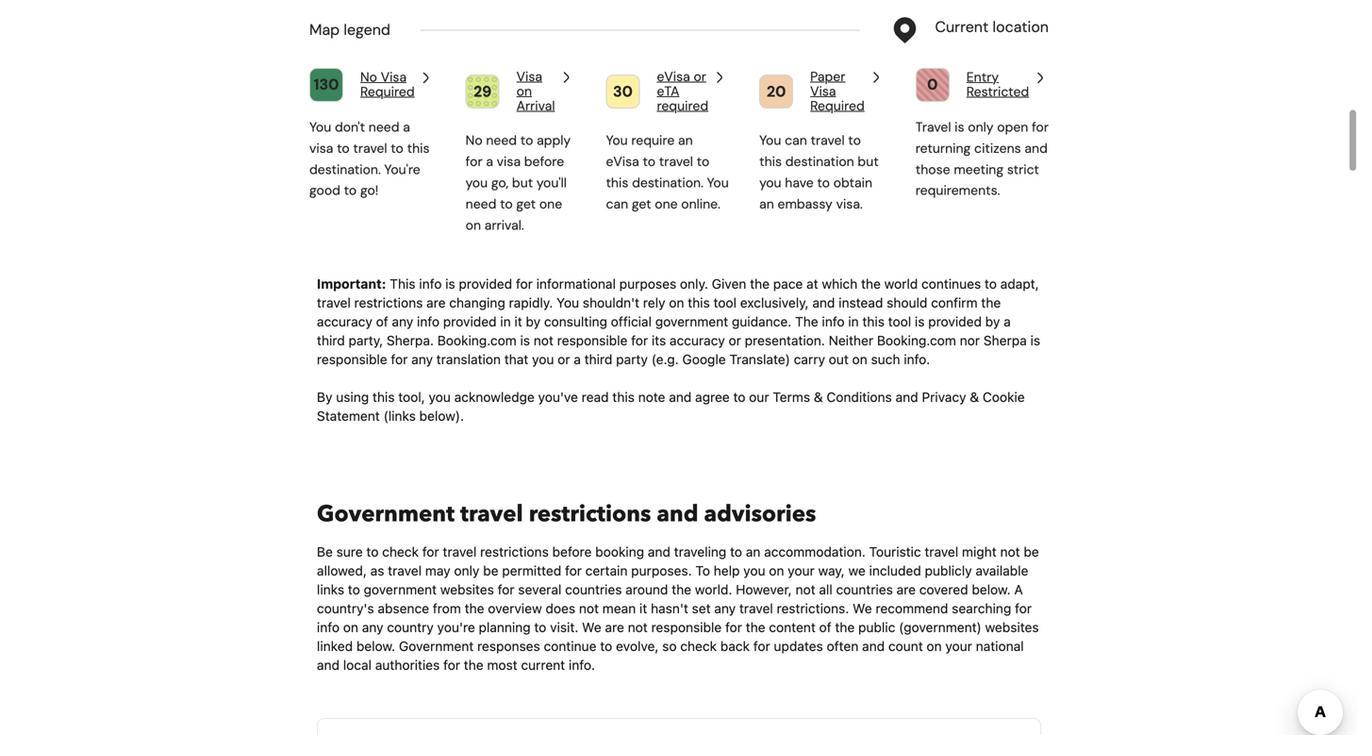 Task type: describe. For each thing, give the bounding box(es) containing it.
purposes
[[620, 276, 677, 292]]

be
[[317, 544, 333, 560]]

provided up changing
[[459, 276, 513, 292]]

0 vertical spatial third
[[317, 333, 345, 348]]

is down should
[[915, 314, 925, 329]]

to inside this info is provided for informational purposes only. given the pace at which the world continues to adapt, travel restrictions are changing rapidly. you shouldn't rely on this tool exclusively, and instead should confirm the accuracy of any info provided in it by consulting official government guidance. the info in this tool is provided by a third party, sherpa. booking.com is not responsible for its accuracy or presentation. neither booking.com nor sherpa is responsible for any translation that you or a third party (e.g. google translate) carry out on such info.
[[985, 276, 997, 292]]

1 vertical spatial restrictions
[[529, 499, 651, 530]]

this left note
[[613, 389, 635, 405]]

note
[[639, 389, 666, 405]]

evolve,
[[616, 638, 659, 654]]

world.
[[695, 582, 733, 597]]

0 vertical spatial or
[[729, 333, 742, 348]]

this info is provided for informational purposes only. given the pace at which the world continues to adapt, travel restrictions are changing rapidly. you shouldn't rely on this tool exclusively, and instead should confirm the accuracy of any info provided in it by consulting official government guidance. the info in this tool is provided by a third party, sherpa. booking.com is not responsible for its accuracy or presentation. neither booking.com nor sherpa is responsible for any translation that you or a third party (e.g. google translate) carry out on such info.
[[317, 276, 1041, 367]]

1 vertical spatial your
[[946, 638, 973, 654]]

google
[[683, 352, 726, 367]]

is up that
[[520, 333, 530, 348]]

continue
[[544, 638, 597, 654]]

0 horizontal spatial check
[[382, 544, 419, 560]]

confirm
[[932, 295, 978, 311]]

it inside this info is provided for informational purposes only. given the pace at which the world continues to adapt, travel restrictions are changing rapidly. you shouldn't rely on this tool exclusively, and instead should confirm the accuracy of any info provided in it by consulting official government guidance. the info in this tool is provided by a third party, sherpa. booking.com is not responsible for its accuracy or presentation. neither booking.com nor sherpa is responsible for any translation that you or a third party (e.g. google translate) carry out on such info.
[[515, 314, 523, 329]]

2 booking.com from the left
[[877, 333, 957, 348]]

that
[[505, 352, 529, 367]]

might
[[963, 544, 997, 560]]

links
[[317, 582, 344, 597]]

all
[[819, 582, 833, 597]]

however,
[[736, 582, 792, 597]]

a
[[1015, 582, 1024, 597]]

to inside by using this tool, you acknowledge you've read this note and agree to our terms & conditions and privacy & cookie statement (links below).
[[734, 389, 746, 405]]

informational
[[537, 276, 616, 292]]

the up often
[[836, 620, 855, 635]]

which
[[822, 276, 858, 292]]

0 vertical spatial tool
[[714, 295, 737, 311]]

for down before
[[565, 563, 582, 579]]

tool,
[[398, 389, 425, 405]]

rapidly.
[[509, 295, 553, 311]]

by
[[317, 389, 333, 405]]

government inside be sure to check for travel restrictions before booking and traveling to an accommodation. touristic travel might not be allowed, as travel may only be permitted for certain purposes. to help you on your way, we included publicly available links to government websites for several countries around the world. however, not all countries are covered below. a country's absence from the overview does not mean it hasn't set any travel restrictions. we recommend searching for info on any country you're planning to visit. we are not responsible for the content of the public (government) websites linked below. government responses continue to evolve, so check back for updates often and count on your national and local authorities for the most current info.
[[399, 638, 474, 654]]

the up hasn't
[[672, 582, 692, 597]]

recommend
[[876, 601, 949, 616]]

it inside be sure to check for travel restrictions before booking and traveling to an accommodation. touristic travel might not be allowed, as travel may only be permitted for certain purposes. to help you on your way, we included publicly available links to government websites for several countries around the world. however, not all countries are covered below. a country's absence from the overview does not mean it hasn't set any travel restrictions. we recommend searching for info on any country you're planning to visit. we are not responsible for the content of the public (government) websites linked below. government responses continue to evolve, so check back for updates often and count on your national and local authorities for the most current info.
[[640, 601, 648, 616]]

1 & from the left
[[814, 389, 823, 405]]

info up neither
[[822, 314, 845, 329]]

carry
[[794, 352, 826, 367]]

you inside this info is provided for informational purposes only. given the pace at which the world continues to adapt, travel restrictions are changing rapidly. you shouldn't rely on this tool exclusively, and instead should confirm the accuracy of any info provided in it by consulting official government guidance. the info in this tool is provided by a third party, sherpa. booking.com is not responsible for its accuracy or presentation. neither booking.com nor sherpa is responsible for any translation that you or a third party (e.g. google translate) carry out on such info.
[[532, 352, 554, 367]]

for left the its
[[631, 333, 648, 348]]

any down sherpa. in the top of the page
[[412, 352, 433, 367]]

acknowledge
[[454, 389, 535, 405]]

0 horizontal spatial your
[[788, 563, 815, 579]]

are inside this info is provided for informational purposes only. given the pace at which the world continues to adapt, travel restrictions are changing rapidly. you shouldn't rely on this tool exclusively, and instead should confirm the accuracy of any info provided in it by consulting official government guidance. the info in this tool is provided by a third party, sherpa. booking.com is not responsible for its accuracy or presentation. neither booking.com nor sherpa is responsible for any translation that you or a third party (e.g. google translate) carry out on such info.
[[427, 295, 446, 311]]

booking
[[596, 544, 645, 560]]

0 vertical spatial websites
[[440, 582, 494, 597]]

at
[[807, 276, 819, 292]]

current
[[521, 657, 565, 673]]

not up the available
[[1001, 544, 1021, 560]]

of inside this info is provided for informational purposes only. given the pace at which the world continues to adapt, travel restrictions are changing rapidly. you shouldn't rely on this tool exclusively, and instead should confirm the accuracy of any info provided in it by consulting official government guidance. the info in this tool is provided by a third party, sherpa. booking.com is not responsible for its accuracy or presentation. neither booking.com nor sherpa is responsible for any translation that you or a third party (e.g. google translate) carry out on such info.
[[376, 314, 388, 329]]

exclusively,
[[741, 295, 809, 311]]

read
[[582, 389, 609, 405]]

out
[[829, 352, 849, 367]]

for up the back at the bottom of the page
[[726, 620, 743, 635]]

statement
[[317, 408, 380, 424]]

sure
[[337, 544, 363, 560]]

1 horizontal spatial be
[[1024, 544, 1040, 560]]

government inside be sure to check for travel restrictions before booking and traveling to an accommodation. touristic travel might not be allowed, as travel may only be permitted for certain purposes. to help you on your way, we included publicly available links to government websites for several countries around the world. however, not all countries are covered below. a country's absence from the overview does not mean it hasn't set any travel restrictions. we recommend searching for info on any country you're planning to visit. we are not responsible for the content of the public (government) websites linked below. government responses continue to evolve, so check back for updates often and count on your national and local authorities for the most current info.
[[364, 582, 437, 597]]

0 horizontal spatial accuracy
[[317, 314, 373, 329]]

1 vertical spatial are
[[897, 582, 916, 597]]

world
[[885, 276, 918, 292]]

the up the exclusively,
[[750, 276, 770, 292]]

conditions
[[827, 389, 892, 405]]

for up overview
[[498, 582, 515, 597]]

only
[[454, 563, 480, 579]]

visit.
[[550, 620, 579, 635]]

to left visit.
[[534, 620, 547, 635]]

0 vertical spatial a
[[1004, 314, 1011, 329]]

1 vertical spatial we
[[582, 620, 602, 635]]

permitted
[[502, 563, 562, 579]]

by using this tool, you acknowledge you've read this note and agree to our terms & conditions and privacy & cookie statement (links below).
[[317, 389, 1025, 424]]

official
[[611, 314, 652, 329]]

(government)
[[899, 620, 982, 635]]

to up as
[[367, 544, 379, 560]]

on down country's at the left bottom of page
[[343, 620, 359, 635]]

1 horizontal spatial check
[[681, 638, 717, 654]]

should
[[887, 295, 928, 311]]

linked
[[317, 638, 353, 654]]

for up the rapidly.
[[516, 276, 533, 292]]

nor
[[960, 333, 980, 348]]

on down neither
[[853, 352, 868, 367]]

guidance.
[[732, 314, 792, 329]]

hasn't
[[651, 601, 689, 616]]

for down a
[[1015, 601, 1032, 616]]

does
[[546, 601, 576, 616]]

1 horizontal spatial websites
[[986, 620, 1040, 635]]

provided down changing
[[443, 314, 497, 329]]

to left evolve,
[[600, 638, 613, 654]]

public
[[859, 620, 896, 635]]

from
[[433, 601, 461, 616]]

translation
[[437, 352, 501, 367]]

advisories
[[704, 499, 817, 530]]

help
[[714, 563, 740, 579]]

sherpa.
[[387, 333, 434, 348]]

you inside by using this tool, you acknowledge you've read this note and agree to our terms & conditions and privacy & cookie statement (links below).
[[429, 389, 451, 405]]

be sure to check for travel restrictions before booking and traveling to an accommodation. touristic travel might not be allowed, as travel may only be permitted for certain purposes. to help you on your way, we included publicly available links to government websites for several countries around the world. however, not all countries are covered below. a country's absence from the overview does not mean it hasn't set any travel restrictions. we recommend searching for info on any country you're planning to visit. we are not responsible for the content of the public (government) websites linked below. government responses continue to evolve, so check back for updates often and count on your national and local authorities for the most current info.
[[317, 544, 1040, 673]]

1 vertical spatial third
[[585, 352, 613, 367]]

not up "restrictions."
[[796, 582, 816, 597]]

available
[[976, 563, 1029, 579]]

continues
[[922, 276, 982, 292]]

1 vertical spatial be
[[483, 563, 499, 579]]

back
[[721, 638, 750, 654]]

1 vertical spatial responsible
[[317, 352, 388, 367]]

the left most
[[464, 657, 484, 673]]

around
[[626, 582, 668, 597]]

on up however,
[[769, 563, 785, 579]]

and inside this info is provided for informational purposes only. given the pace at which the world continues to adapt, travel restrictions are changing rapidly. you shouldn't rely on this tool exclusively, and instead should confirm the accuracy of any info provided in it by consulting official government guidance. the info in this tool is provided by a third party, sherpa. booking.com is not responsible for its accuracy or presentation. neither booking.com nor sherpa is responsible for any translation that you or a third party (e.g. google translate) carry out on such info.
[[813, 295, 836, 311]]

our
[[749, 389, 770, 405]]

given
[[712, 276, 747, 292]]

traveling
[[674, 544, 727, 560]]

allowed,
[[317, 563, 367, 579]]

any up sherpa. in the top of the page
[[392, 314, 414, 329]]

1 horizontal spatial below.
[[972, 582, 1011, 597]]

2 by from the left
[[986, 314, 1001, 329]]

on down (government)
[[927, 638, 942, 654]]

included
[[870, 563, 922, 579]]

most
[[487, 657, 518, 673]]

restrictions inside be sure to check for travel restrictions before booking and traveling to an accommodation. touristic travel might not be allowed, as travel may only be permitted for certain purposes. to help you on your way, we included publicly available links to government websites for several countries around the world. however, not all countries are covered below. a country's absence from the overview does not mean it hasn't set any travel restrictions. we recommend searching for info on any country you're planning to visit. we are not responsible for the content of the public (government) websites linked below. government responses continue to evolve, so check back for updates often and count on your national and local authorities for the most current info.
[[480, 544, 549, 560]]

government inside this info is provided for informational purposes only. given the pace at which the world continues to adapt, travel restrictions are changing rapidly. you shouldn't rely on this tool exclusively, and instead should confirm the accuracy of any info provided in it by consulting official government guidance. the info in this tool is provided by a third party, sherpa. booking.com is not responsible for its accuracy or presentation. neither booking.com nor sherpa is responsible for any translation that you or a third party (e.g. google translate) carry out on such info.
[[656, 314, 729, 329]]

presentation.
[[745, 333, 826, 348]]

absence
[[378, 601, 429, 616]]

its
[[652, 333, 666, 348]]

1 horizontal spatial responsible
[[557, 333, 628, 348]]

and up traveling
[[657, 499, 699, 530]]

0 horizontal spatial a
[[574, 352, 581, 367]]

planning
[[479, 620, 531, 635]]

consulting
[[544, 314, 608, 329]]

local
[[343, 657, 372, 673]]

count
[[889, 638, 924, 654]]

and up purposes.
[[648, 544, 671, 560]]

1 vertical spatial below.
[[357, 638, 395, 654]]

instead
[[839, 295, 884, 311]]

2 & from the left
[[970, 389, 980, 405]]



Task type: locate. For each thing, give the bounding box(es) containing it.
0 vertical spatial your
[[788, 563, 815, 579]]

1 horizontal spatial of
[[820, 620, 832, 635]]

to left our
[[734, 389, 746, 405]]

the down adapt,
[[982, 295, 1001, 311]]

covered
[[920, 582, 969, 597]]

so
[[663, 638, 677, 654]]

0 vertical spatial info.
[[904, 352, 931, 367]]

1 horizontal spatial it
[[640, 601, 648, 616]]

1 horizontal spatial &
[[970, 389, 980, 405]]

to left an
[[730, 544, 743, 560]]

provided
[[459, 276, 513, 292], [443, 314, 497, 329], [929, 314, 982, 329]]

info. inside this info is provided for informational purposes only. given the pace at which the world continues to adapt, travel restrictions are changing rapidly. you shouldn't rely on this tool exclusively, and instead should confirm the accuracy of any info provided in it by consulting official government guidance. the info in this tool is provided by a third party, sherpa. booking.com is not responsible for its accuracy or presentation. neither booking.com nor sherpa is responsible for any translation that you or a third party (e.g. google translate) carry out on such info.
[[904, 352, 931, 367]]

responsible down consulting
[[557, 333, 628, 348]]

accuracy
[[317, 314, 373, 329], [670, 333, 725, 348]]

2 horizontal spatial you
[[744, 563, 766, 579]]

publicly
[[925, 563, 973, 579]]

below. up searching
[[972, 582, 1011, 597]]

such
[[871, 352, 901, 367]]

info right this
[[419, 276, 442, 292]]

0 horizontal spatial below.
[[357, 638, 395, 654]]

1 booking.com from the left
[[438, 333, 517, 348]]

government down the you're
[[399, 638, 474, 654]]

national
[[976, 638, 1024, 654]]

on right rely
[[669, 295, 685, 311]]

often
[[827, 638, 859, 654]]

countries down we
[[837, 582, 893, 597]]

0 vertical spatial be
[[1024, 544, 1040, 560]]

it down the rapidly.
[[515, 314, 523, 329]]

0 vertical spatial below.
[[972, 582, 1011, 597]]

of down "restrictions."
[[820, 620, 832, 635]]

for
[[516, 276, 533, 292], [631, 333, 648, 348], [391, 352, 408, 367], [423, 544, 439, 560], [565, 563, 582, 579], [498, 582, 515, 597], [1015, 601, 1032, 616], [726, 620, 743, 635], [754, 638, 771, 654], [444, 657, 460, 673]]

restrictions up before
[[529, 499, 651, 530]]

agree
[[696, 389, 730, 405]]

translate)
[[730, 352, 791, 367]]

it down the "around"
[[640, 601, 648, 616]]

1 vertical spatial accuracy
[[670, 333, 725, 348]]

you right that
[[532, 352, 554, 367]]

info. right "such"
[[904, 352, 931, 367]]

using
[[336, 389, 369, 405]]

in up neither
[[849, 314, 859, 329]]

adapt,
[[1001, 276, 1040, 292]]

of inside be sure to check for travel restrictions before booking and traveling to an accommodation. touristic travel might not be allowed, as travel may only be permitted for certain purposes. to help you on your way, we included publicly available links to government websites for several countries around the world. however, not all countries are covered below. a country's absence from the overview does not mean it hasn't set any travel restrictions. we recommend searching for info on any country you're planning to visit. we are not responsible for the content of the public (government) websites linked below. government responses continue to evolve, so check back for updates often and count on your national and local authorities for the most current info.
[[820, 620, 832, 635]]

a down consulting
[[574, 352, 581, 367]]

1 horizontal spatial accuracy
[[670, 333, 725, 348]]

and right note
[[669, 389, 692, 405]]

check right so
[[681, 638, 717, 654]]

1 vertical spatial info.
[[569, 657, 595, 673]]

2 vertical spatial responsible
[[652, 620, 722, 635]]

0 horizontal spatial or
[[558, 352, 570, 367]]

provided down 'confirm'
[[929, 314, 982, 329]]

you down an
[[744, 563, 766, 579]]

before
[[553, 544, 592, 560]]

touristic
[[870, 544, 922, 560]]

1 vertical spatial you
[[429, 389, 451, 405]]

1 horizontal spatial by
[[986, 314, 1001, 329]]

we right visit.
[[582, 620, 602, 635]]

1 horizontal spatial your
[[946, 638, 973, 654]]

0 vertical spatial responsible
[[557, 333, 628, 348]]

responsible down party, on the top left
[[317, 352, 388, 367]]

responsible down set
[[652, 620, 722, 635]]

third left party
[[585, 352, 613, 367]]

privacy
[[922, 389, 967, 405]]

this up '(links' on the left of page
[[373, 389, 395, 405]]

government down only.
[[656, 314, 729, 329]]

you've
[[538, 389, 578, 405]]

not
[[534, 333, 554, 348], [1001, 544, 1021, 560], [796, 582, 816, 597], [579, 601, 599, 616], [628, 620, 648, 635]]

check up as
[[382, 544, 419, 560]]

1 horizontal spatial we
[[853, 601, 873, 616]]

1 horizontal spatial are
[[605, 620, 625, 635]]

you inside be sure to check for travel restrictions before booking and traveling to an accommodation. touristic travel might not be allowed, as travel may only be permitted for certain purposes. to help you on your way, we included publicly available links to government websites for several countries around the world. however, not all countries are covered below. a country's absence from the overview does not mean it hasn't set any travel restrictions. we recommend searching for info on any country you're planning to visit. we are not responsible for the content of the public (government) websites linked below. government responses continue to evolve, so check back for updates often and count on your national and local authorities for the most current info.
[[744, 563, 766, 579]]

2 vertical spatial restrictions
[[480, 544, 549, 560]]

0 horizontal spatial tool
[[714, 295, 737, 311]]

be up the available
[[1024, 544, 1040, 560]]

for down sherpa. in the top of the page
[[391, 352, 408, 367]]

1 vertical spatial of
[[820, 620, 832, 635]]

may
[[425, 563, 451, 579]]

1 horizontal spatial third
[[585, 352, 613, 367]]

1 by from the left
[[526, 314, 541, 329]]

& left 'cookie'
[[970, 389, 980, 405]]

to
[[985, 276, 997, 292], [734, 389, 746, 405], [367, 544, 379, 560], [730, 544, 743, 560], [348, 582, 360, 597], [534, 620, 547, 635], [600, 638, 613, 654]]

0 vertical spatial it
[[515, 314, 523, 329]]

1 countries from the left
[[565, 582, 622, 597]]

is up changing
[[446, 276, 455, 292]]

a
[[1004, 314, 1011, 329], [574, 352, 581, 367]]

and down the public
[[863, 638, 885, 654]]

the
[[750, 276, 770, 292], [862, 276, 881, 292], [982, 295, 1001, 311], [672, 582, 692, 597], [465, 601, 485, 616], [746, 620, 766, 635], [836, 620, 855, 635], [464, 657, 484, 673]]

2 vertical spatial are
[[605, 620, 625, 635]]

websites
[[440, 582, 494, 597], [986, 620, 1040, 635]]

for down the you're
[[444, 657, 460, 673]]

overview
[[488, 601, 542, 616]]

this down only.
[[688, 295, 710, 311]]

important:
[[317, 276, 386, 292]]

is right sherpa
[[1031, 333, 1041, 348]]

0 vertical spatial check
[[382, 544, 419, 560]]

by
[[526, 314, 541, 329], [986, 314, 1001, 329]]

1 vertical spatial websites
[[986, 620, 1040, 635]]

third left party, on the top left
[[317, 333, 345, 348]]

several
[[518, 582, 562, 597]]

(e.g.
[[652, 352, 679, 367]]

1 horizontal spatial in
[[849, 314, 859, 329]]

restrictions down this
[[354, 295, 423, 311]]

1 horizontal spatial government
[[656, 314, 729, 329]]

set
[[692, 601, 711, 616]]

you're
[[437, 620, 475, 635]]

0 horizontal spatial by
[[526, 314, 541, 329]]

are down mean
[[605, 620, 625, 635]]

1 vertical spatial it
[[640, 601, 648, 616]]

0 horizontal spatial it
[[515, 314, 523, 329]]

an
[[746, 544, 761, 560]]

2 horizontal spatial responsible
[[652, 620, 722, 635]]

1 horizontal spatial you
[[532, 352, 554, 367]]

0 horizontal spatial of
[[376, 314, 388, 329]]

only.
[[680, 276, 709, 292]]

by up sherpa
[[986, 314, 1001, 329]]

0 horizontal spatial are
[[427, 295, 446, 311]]

0 horizontal spatial &
[[814, 389, 823, 405]]

sherpa
[[984, 333, 1027, 348]]

you
[[532, 352, 554, 367], [429, 389, 451, 405], [744, 563, 766, 579]]

not up evolve,
[[628, 620, 648, 635]]

1 vertical spatial a
[[574, 352, 581, 367]]

0 vertical spatial of
[[376, 314, 388, 329]]

content
[[769, 620, 816, 635]]

1 horizontal spatial info.
[[904, 352, 931, 367]]

1 vertical spatial or
[[558, 352, 570, 367]]

for up may
[[423, 544, 439, 560]]

1 vertical spatial check
[[681, 638, 717, 654]]

info up sherpa. in the top of the page
[[417, 314, 440, 329]]

0 vertical spatial you
[[532, 352, 554, 367]]

2 horizontal spatial are
[[897, 582, 916, 597]]

1 in from the left
[[500, 314, 511, 329]]

0 horizontal spatial you
[[429, 389, 451, 405]]

0 vertical spatial government
[[656, 314, 729, 329]]

your down (government)
[[946, 638, 973, 654]]

1 horizontal spatial tool
[[889, 314, 912, 329]]

1 horizontal spatial a
[[1004, 314, 1011, 329]]

your down accommodation.
[[788, 563, 815, 579]]

booking.com up the translation
[[438, 333, 517, 348]]

a up sherpa
[[1004, 314, 1011, 329]]

government up sure
[[317, 499, 455, 530]]

are up recommend
[[897, 582, 916, 597]]

info. down the continue
[[569, 657, 595, 673]]

we up the public
[[853, 601, 873, 616]]

0 horizontal spatial info.
[[569, 657, 595, 673]]

accuracy up google
[[670, 333, 725, 348]]

1 horizontal spatial booking.com
[[877, 333, 957, 348]]

the up the back at the bottom of the page
[[746, 620, 766, 635]]

government up "absence"
[[364, 582, 437, 597]]

mean
[[603, 601, 636, 616]]

0 horizontal spatial be
[[483, 563, 499, 579]]

0 vertical spatial government
[[317, 499, 455, 530]]

shouldn't
[[583, 295, 640, 311]]

as
[[371, 563, 384, 579]]

searching
[[952, 601, 1012, 616]]

1 vertical spatial government
[[399, 638, 474, 654]]

for right the back at the bottom of the page
[[754, 638, 771, 654]]

not right "does"
[[579, 601, 599, 616]]

check
[[382, 544, 419, 560], [681, 638, 717, 654]]

0 horizontal spatial booking.com
[[438, 333, 517, 348]]

2 countries from the left
[[837, 582, 893, 597]]

& right terms on the right
[[814, 389, 823, 405]]

1 horizontal spatial countries
[[837, 582, 893, 597]]

the up the you're
[[465, 601, 485, 616]]

is
[[446, 276, 455, 292], [915, 314, 925, 329], [520, 333, 530, 348], [1031, 333, 1041, 348]]

0 horizontal spatial we
[[582, 620, 602, 635]]

this
[[390, 276, 416, 292]]

it
[[515, 314, 523, 329], [640, 601, 648, 616]]

restrictions
[[354, 295, 423, 311], [529, 499, 651, 530], [480, 544, 549, 560]]

neither
[[829, 333, 874, 348]]

info. inside be sure to check for travel restrictions before booking and traveling to an accommodation. touristic travel might not be allowed, as travel may only be permitted for certain purposes. to help you on your way, we included publicly available links to government websites for several countries around the world. however, not all countries are covered below. a country's absence from the overview does not mean it hasn't set any travel restrictions. we recommend searching for info on any country you're planning to visit. we are not responsible for the content of the public (government) websites linked below. government responses continue to evolve, so check back for updates often and count on your national and local authorities for the most current info.
[[569, 657, 595, 673]]

any
[[392, 314, 414, 329], [412, 352, 433, 367], [715, 601, 736, 616], [362, 620, 384, 635]]

tool down given
[[714, 295, 737, 311]]

0 horizontal spatial government
[[364, 582, 437, 597]]

you
[[557, 295, 579, 311]]

tool down should
[[889, 314, 912, 329]]

purposes.
[[631, 563, 692, 579]]

rely
[[643, 295, 666, 311]]

0 vertical spatial we
[[853, 601, 873, 616]]

2 in from the left
[[849, 314, 859, 329]]

booking.com up "such"
[[877, 333, 957, 348]]

2 vertical spatial you
[[744, 563, 766, 579]]

are left changing
[[427, 295, 446, 311]]

travel inside this info is provided for informational purposes only. given the pace at which the world continues to adapt, travel restrictions are changing rapidly. you shouldn't rely on this tool exclusively, and instead should confirm the accuracy of any info provided in it by consulting official government guidance. the info in this tool is provided by a third party, sherpa. booking.com is not responsible for its accuracy or presentation. neither booking.com nor sherpa is responsible for any translation that you or a third party (e.g. google translate) carry out on such info.
[[317, 295, 351, 311]]

government travel restrictions and advisories
[[317, 499, 817, 530]]

1 vertical spatial tool
[[889, 314, 912, 329]]

0 horizontal spatial countries
[[565, 582, 622, 597]]

we
[[849, 563, 866, 579]]

authorities
[[375, 657, 440, 673]]

government
[[317, 499, 455, 530], [399, 638, 474, 654]]

changing
[[449, 295, 506, 311]]

and left the privacy
[[896, 389, 919, 405]]

0 vertical spatial are
[[427, 295, 446, 311]]

info inside be sure to check for travel restrictions before booking and traveling to an accommodation. touristic travel might not be allowed, as travel may only be permitted for certain purposes. to help you on your way, we included publicly available links to government websites for several countries around the world. however, not all countries are covered below. a country's absence from the overview does not mean it hasn't set any travel restrictions. we recommend searching for info on any country you're planning to visit. we are not responsible for the content of the public (government) websites linked below. government responses continue to evolve, so check back for updates often and count on your national and local authorities for the most current info.
[[317, 620, 340, 635]]

third
[[317, 333, 345, 348], [585, 352, 613, 367]]

0 horizontal spatial responsible
[[317, 352, 388, 367]]

countries down certain
[[565, 582, 622, 597]]

in
[[500, 314, 511, 329], [849, 314, 859, 329]]

below.
[[972, 582, 1011, 597], [357, 638, 395, 654]]

info up linked
[[317, 620, 340, 635]]

and down linked
[[317, 657, 340, 673]]

responsible inside be sure to check for travel restrictions before booking and traveling to an accommodation. touristic travel might not be allowed, as travel may only be permitted for certain purposes. to help you on your way, we included publicly available links to government websites for several countries around the world. however, not all countries are covered below. a country's absence from the overview does not mean it hasn't set any travel restrictions. we recommend searching for info on any country you're planning to visit. we are not responsible for the content of the public (government) websites linked below. government responses continue to evolve, so check back for updates often and count on your national and local authorities for the most current info.
[[652, 620, 722, 635]]

certain
[[586, 563, 628, 579]]

you up below).
[[429, 389, 451, 405]]

1 horizontal spatial or
[[729, 333, 742, 348]]

(links
[[384, 408, 416, 424]]

not inside this info is provided for informational purposes only. given the pace at which the world continues to adapt, travel restrictions are changing rapidly. you shouldn't rely on this tool exclusively, and instead should confirm the accuracy of any info provided in it by consulting official government guidance. the info in this tool is provided by a third party, sherpa. booking.com is not responsible for its accuracy or presentation. neither booking.com nor sherpa is responsible for any translation that you or a third party (e.g. google translate) carry out on such info.
[[534, 333, 554, 348]]

this down instead in the top right of the page
[[863, 314, 885, 329]]

below. up the local
[[357, 638, 395, 654]]

terms
[[773, 389, 811, 405]]

0 vertical spatial accuracy
[[317, 314, 373, 329]]

info.
[[904, 352, 931, 367], [569, 657, 595, 673]]

the up instead in the top right of the page
[[862, 276, 881, 292]]

the
[[796, 314, 819, 329]]

websites down only
[[440, 582, 494, 597]]

restrictions up permitted
[[480, 544, 549, 560]]

0 horizontal spatial in
[[500, 314, 511, 329]]

to up country's at the left bottom of page
[[348, 582, 360, 597]]

restrictions.
[[777, 601, 850, 616]]

party,
[[349, 333, 383, 348]]

updates
[[774, 638, 824, 654]]

0 vertical spatial restrictions
[[354, 295, 423, 311]]

to left adapt,
[[985, 276, 997, 292]]

any down country's at the left bottom of page
[[362, 620, 384, 635]]

tool
[[714, 295, 737, 311], [889, 314, 912, 329]]

1 vertical spatial government
[[364, 582, 437, 597]]

responses
[[477, 638, 540, 654]]

any down world.
[[715, 601, 736, 616]]

restrictions inside this info is provided for informational purposes only. given the pace at which the world continues to adapt, travel restrictions are changing rapidly. you shouldn't rely on this tool exclusively, and instead should confirm the accuracy of any info provided in it by consulting official government guidance. the info in this tool is provided by a third party, sherpa. booking.com is not responsible for its accuracy or presentation. neither booking.com nor sherpa is responsible for any translation that you or a third party (e.g. google translate) carry out on such info.
[[354, 295, 423, 311]]

and down at
[[813, 295, 836, 311]]

0 horizontal spatial websites
[[440, 582, 494, 597]]

0 horizontal spatial third
[[317, 333, 345, 348]]

websites up national in the bottom right of the page
[[986, 620, 1040, 635]]



Task type: vqa. For each thing, say whether or not it's contained in the screenshot.
ALL
yes



